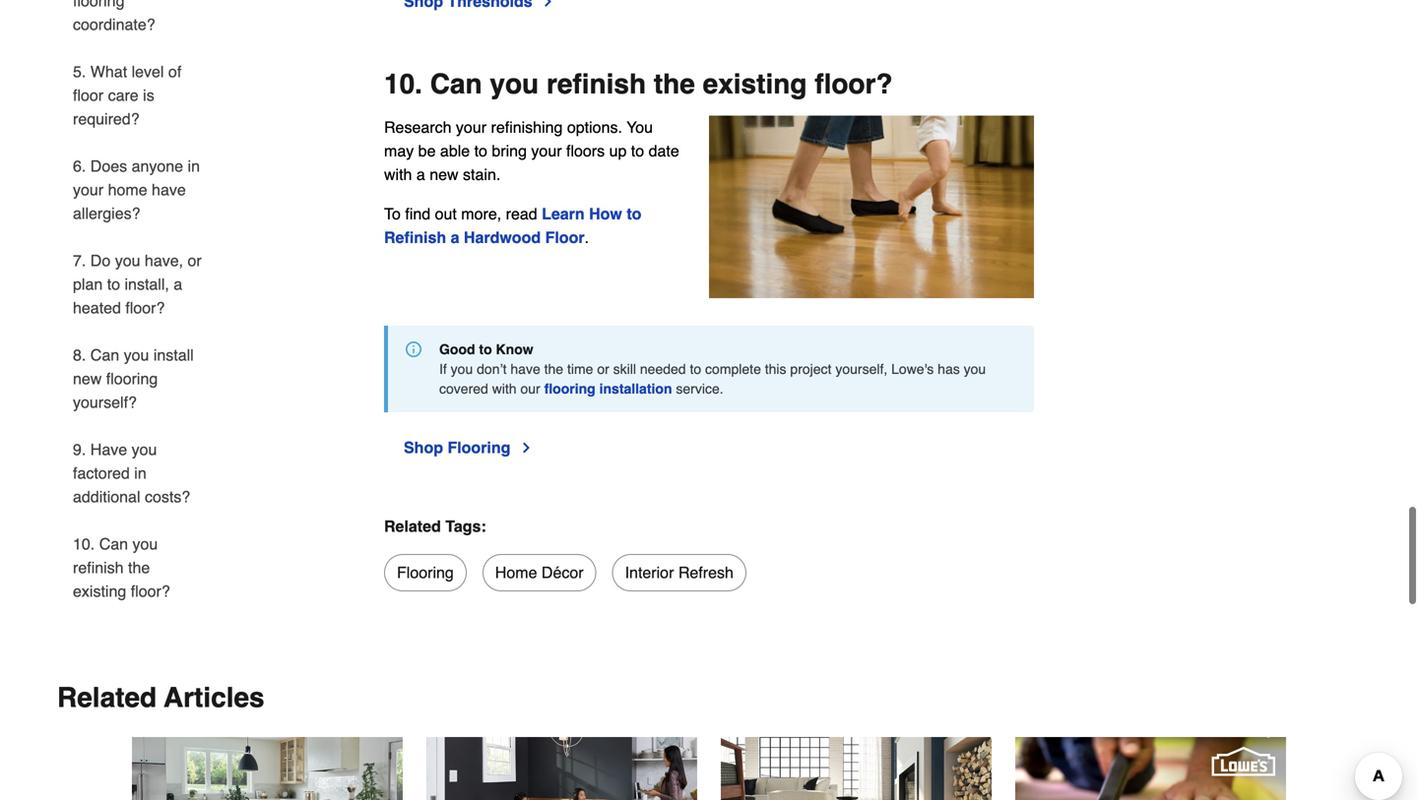 Task type: locate. For each thing, give the bounding box(es) containing it.
0 horizontal spatial flooring
[[106, 370, 158, 388]]

0 vertical spatial with
[[384, 165, 412, 184]]

1 vertical spatial new
[[73, 370, 102, 388]]

skill
[[613, 362, 636, 377]]

2 vertical spatial a
[[174, 275, 182, 294]]

1 vertical spatial your
[[531, 142, 562, 160]]

1 vertical spatial floor?
[[125, 299, 165, 317]]

0 horizontal spatial related
[[57, 683, 157, 714]]

with
[[384, 165, 412, 184], [492, 381, 517, 397]]

complete
[[705, 362, 761, 377]]

has
[[938, 362, 960, 377]]

1 vertical spatial with
[[492, 381, 517, 397]]

1 horizontal spatial or
[[597, 362, 610, 377]]

in right anyone
[[188, 157, 200, 175]]

find
[[405, 205, 431, 223]]

0 horizontal spatial 10.
[[73, 535, 95, 554]]

10.
[[384, 68, 423, 100], [73, 535, 95, 554]]

interior refresh link
[[612, 555, 747, 592]]

flooring up yourself?
[[106, 370, 158, 388]]

0 vertical spatial in
[[188, 157, 200, 175]]

0 vertical spatial the
[[654, 68, 695, 100]]

1 vertical spatial 10. can you refinish the existing floor?
[[73, 535, 170, 601]]

1 vertical spatial a
[[451, 228, 460, 247]]

your down 6.
[[73, 181, 104, 199]]

with inside if you don't have the time or skill needed to complete this project yourself, lowe's has you covered with our
[[492, 381, 517, 397]]

install
[[154, 346, 194, 364]]

the up the date
[[654, 68, 695, 100]]

flooring left chevron right icon
[[448, 439, 511, 457]]

1 vertical spatial have
[[511, 362, 541, 377]]

good to know
[[439, 342, 534, 358]]

you right have
[[132, 441, 157, 459]]

a kitchen with wood plank flooring. image
[[132, 738, 403, 801]]

you right has
[[964, 362, 986, 377]]

0 horizontal spatial the
[[128, 559, 150, 577]]

1 horizontal spatial 10.
[[384, 68, 423, 100]]

1 horizontal spatial related
[[384, 518, 441, 536]]

0 horizontal spatial new
[[73, 370, 102, 388]]

have inside if you don't have the time or skill needed to complete this project yourself, lowe's has you covered with our
[[511, 362, 541, 377]]

tags:
[[446, 518, 486, 536]]

in
[[188, 157, 200, 175], [134, 464, 146, 483]]

0 vertical spatial related
[[384, 518, 441, 536]]

learn
[[542, 205, 585, 223]]

what
[[90, 63, 127, 81]]

2 vertical spatial can
[[99, 535, 128, 554]]

can down additional
[[99, 535, 128, 554]]

1 vertical spatial refinish
[[73, 559, 124, 577]]

8. can you install new flooring yourself?
[[73, 346, 194, 412]]

to right how
[[627, 205, 642, 223]]

0 vertical spatial have
[[152, 181, 186, 199]]

have,
[[145, 252, 183, 270]]

flooring down related tags:
[[397, 564, 454, 582]]

0 horizontal spatial your
[[73, 181, 104, 199]]

can up research
[[430, 68, 482, 100]]

you
[[490, 68, 539, 100], [115, 252, 140, 270], [124, 346, 149, 364], [451, 362, 473, 377], [964, 362, 986, 377], [132, 441, 157, 459], [132, 535, 158, 554]]

your down the refinishing
[[531, 142, 562, 160]]

learn how to refinish a hardwood floor link
[[384, 205, 642, 247]]

0 vertical spatial can
[[430, 68, 482, 100]]

your up able
[[456, 118, 487, 136]]

2 horizontal spatial a
[[451, 228, 460, 247]]

read
[[506, 205, 538, 223]]

existing
[[703, 68, 807, 100], [73, 583, 126, 601]]

to inside the learn how to refinish a hardwood floor
[[627, 205, 642, 223]]

6.
[[73, 157, 86, 175]]

refinish down additional
[[73, 559, 124, 577]]

10. can you refinish the existing floor? down additional
[[73, 535, 170, 601]]

1 horizontal spatial the
[[544, 362, 564, 377]]

you inside 8. can you install new flooring yourself?
[[124, 346, 149, 364]]

articles
[[164, 683, 265, 714]]

0 vertical spatial 10.
[[384, 68, 423, 100]]

a inside research your refinishing options. you may be able to bring your floors up to date with a new stain.
[[417, 165, 425, 184]]

7. do you have, or plan to install, a heated floor? link
[[73, 237, 205, 332]]

1 horizontal spatial a
[[417, 165, 425, 184]]

0 horizontal spatial existing
[[73, 583, 126, 601]]

1 vertical spatial can
[[90, 346, 119, 364]]

0 horizontal spatial with
[[384, 165, 412, 184]]

you
[[627, 118, 653, 136]]

refinish up "options."
[[547, 68, 646, 100]]

the down costs?
[[128, 559, 150, 577]]

to
[[474, 142, 488, 160], [631, 142, 644, 160], [627, 205, 642, 223], [107, 275, 120, 294], [479, 342, 492, 358], [690, 362, 702, 377]]

0 horizontal spatial a
[[174, 275, 182, 294]]

1 vertical spatial existing
[[73, 583, 126, 601]]

new
[[430, 165, 459, 184], [73, 370, 102, 388]]

the left time on the left top
[[544, 362, 564, 377]]

1 vertical spatial related
[[57, 683, 157, 714]]

a down have,
[[174, 275, 182, 294]]

flooring down time on the left top
[[544, 381, 596, 397]]

a down the be
[[417, 165, 425, 184]]

in up costs?
[[134, 464, 146, 483]]

your
[[456, 118, 487, 136], [531, 142, 562, 160], [73, 181, 104, 199]]

new inside 8. can you install new flooring yourself?
[[73, 370, 102, 388]]

1 horizontal spatial have
[[511, 362, 541, 377]]

can for 10. can you refinish the existing floor? link
[[99, 535, 128, 554]]

with inside research your refinishing options. you may be able to bring your floors up to date with a new stain.
[[384, 165, 412, 184]]

2 vertical spatial the
[[128, 559, 150, 577]]

have inside 6. does anyone in your home have allergies?
[[152, 181, 186, 199]]

0 horizontal spatial have
[[152, 181, 186, 199]]

0 horizontal spatial 10. can you refinish the existing floor?
[[73, 535, 170, 601]]

.
[[585, 228, 589, 247]]

0 horizontal spatial or
[[188, 252, 202, 270]]

0 vertical spatial existing
[[703, 68, 807, 100]]

2 horizontal spatial the
[[654, 68, 695, 100]]

1 vertical spatial in
[[134, 464, 146, 483]]

new down 8.
[[73, 370, 102, 388]]

10. down additional
[[73, 535, 95, 554]]

0 vertical spatial a
[[417, 165, 425, 184]]

floor
[[73, 86, 104, 104]]

floor? inside the 7. do you have, or plan to install, a heated floor?
[[125, 299, 165, 317]]

1 vertical spatial or
[[597, 362, 610, 377]]

2 vertical spatial your
[[73, 181, 104, 199]]

10. can you refinish the existing floor?
[[384, 68, 893, 100], [73, 535, 170, 601]]

or right have,
[[188, 252, 202, 270]]

flooring
[[448, 439, 511, 457], [397, 564, 454, 582]]

this
[[765, 362, 787, 377]]

0 vertical spatial or
[[188, 252, 202, 270]]

0 vertical spatial floor?
[[815, 68, 893, 100]]

you right do
[[115, 252, 140, 270]]

research your refinishing options. you may be able to bring your floors up to date with a new stain.
[[384, 118, 679, 184]]

9.
[[73, 441, 86, 459]]

have down anyone
[[152, 181, 186, 199]]

with down don't
[[492, 381, 517, 397]]

10. can you refinish the existing floor? up you
[[384, 68, 893, 100]]

0 vertical spatial flooring
[[448, 439, 511, 457]]

how
[[589, 205, 622, 223]]

to right 'plan'
[[107, 275, 120, 294]]

floors
[[566, 142, 605, 160]]

0 vertical spatial new
[[430, 165, 459, 184]]

can inside 8. can you install new flooring yourself?
[[90, 346, 119, 364]]

be
[[418, 142, 436, 160]]

new inside research your refinishing options. you may be able to bring your floors up to date with a new stain.
[[430, 165, 459, 184]]

2 horizontal spatial your
[[531, 142, 562, 160]]

0 vertical spatial your
[[456, 118, 487, 136]]

new down able
[[430, 165, 459, 184]]

yourself?
[[73, 394, 137, 412]]

can
[[430, 68, 482, 100], [90, 346, 119, 364], [99, 535, 128, 554]]

1 horizontal spatial new
[[430, 165, 459, 184]]

related
[[384, 518, 441, 536], [57, 683, 157, 714]]

to up 'service.'
[[690, 362, 702, 377]]

plan
[[73, 275, 103, 294]]

with down may
[[384, 165, 412, 184]]

1 horizontal spatial your
[[456, 118, 487, 136]]

stain.
[[463, 165, 501, 184]]

a video showing how to install solid hardwood flooring. image
[[1016, 738, 1287, 801]]

more,
[[461, 205, 502, 223]]

a down to find out more, read
[[451, 228, 460, 247]]

related articles
[[57, 683, 265, 714]]

6. does anyone in your home have allergies?
[[73, 157, 200, 223]]

1 horizontal spatial 10. can you refinish the existing floor?
[[384, 68, 893, 100]]

décor
[[542, 564, 584, 582]]

1 vertical spatial 10.
[[73, 535, 95, 554]]

you left install
[[124, 346, 149, 364]]

to inside if you don't have the time or skill needed to complete this project yourself, lowe's has you covered with our
[[690, 362, 702, 377]]

able
[[440, 142, 470, 160]]

if
[[439, 362, 447, 377]]

1 horizontal spatial refinish
[[547, 68, 646, 100]]

of
[[168, 63, 182, 81]]

home
[[495, 564, 537, 582]]

the
[[654, 68, 695, 100], [544, 362, 564, 377], [128, 559, 150, 577]]

1 horizontal spatial in
[[188, 157, 200, 175]]

flooring
[[106, 370, 158, 388], [544, 381, 596, 397]]

5. what level of floor care is required?
[[73, 63, 182, 128]]

know
[[496, 342, 534, 358]]

you down costs?
[[132, 535, 158, 554]]

have up our
[[511, 362, 541, 377]]

10. up research
[[384, 68, 423, 100]]

allergies?
[[73, 204, 140, 223]]

a
[[417, 165, 425, 184], [451, 228, 460, 247], [174, 275, 182, 294]]

project
[[790, 362, 832, 377]]

1 horizontal spatial with
[[492, 381, 517, 397]]

in inside 6. does anyone in your home have allergies?
[[188, 157, 200, 175]]

0 vertical spatial 10. can you refinish the existing floor?
[[384, 68, 893, 100]]

floor?
[[815, 68, 893, 100], [125, 299, 165, 317], [131, 583, 170, 601]]

can right 8.
[[90, 346, 119, 364]]

floor
[[545, 228, 585, 247]]

1 vertical spatial the
[[544, 362, 564, 377]]

level
[[132, 63, 164, 81]]

related for related articles
[[57, 683, 157, 714]]

0 horizontal spatial in
[[134, 464, 146, 483]]

or up "flooring installation" link
[[597, 362, 610, 377]]

or inside the 7. do you have, or plan to install, a heated floor?
[[188, 252, 202, 270]]



Task type: vqa. For each thing, say whether or not it's contained in the screenshot.
anyone
yes



Task type: describe. For each thing, give the bounding box(es) containing it.
shop flooring
[[404, 439, 511, 457]]

factored
[[73, 464, 130, 483]]

related for related tags:
[[384, 518, 441, 536]]

flooring installation service.
[[544, 381, 724, 397]]

hardwood
[[464, 228, 541, 247]]

1 horizontal spatial existing
[[703, 68, 807, 100]]

flooring installation link
[[544, 381, 672, 397]]

you right if
[[451, 362, 473, 377]]

laminate wood-look flooring in a living room with a wood-burning fireplace and large windows. image
[[721, 738, 992, 801]]

you inside the 7. do you have, or plan to install, a heated floor?
[[115, 252, 140, 270]]

care
[[108, 86, 139, 104]]

to find out more, read
[[384, 205, 542, 223]]

is
[[143, 86, 154, 104]]

if you don't have the time or skill needed to complete this project yourself, lowe's has you covered with our
[[439, 362, 986, 397]]

may
[[384, 142, 414, 160]]

to up don't
[[479, 342, 492, 358]]

refresh
[[679, 564, 734, 582]]

yourself,
[[836, 362, 888, 377]]

flooring link
[[384, 555, 467, 592]]

interior refresh
[[625, 564, 734, 582]]

don't
[[477, 362, 507, 377]]

2 vertical spatial floor?
[[131, 583, 170, 601]]

9. have you factored in additional costs? link
[[73, 427, 205, 521]]

needed
[[640, 362, 686, 377]]

date
[[649, 142, 679, 160]]

to inside the 7. do you have, or plan to install, a heated floor?
[[107, 275, 120, 294]]

covered
[[439, 381, 488, 397]]

have
[[90, 441, 127, 459]]

service.
[[676, 381, 724, 397]]

good
[[439, 342, 475, 358]]

home décor
[[495, 564, 584, 582]]

do
[[90, 252, 111, 270]]

installation
[[600, 381, 672, 397]]

shop
[[404, 439, 443, 457]]

bring
[[492, 142, 527, 160]]

your inside 6. does anyone in your home have allergies?
[[73, 181, 104, 199]]

required?
[[73, 110, 139, 128]]

interior
[[625, 564, 674, 582]]

to up the stain.
[[474, 142, 488, 160]]

two girls sitting sitting at a kitchen table being served food by their mother. image
[[427, 738, 697, 801]]

options.
[[567, 118, 622, 136]]

heated
[[73, 299, 121, 317]]

5.
[[73, 63, 86, 81]]

or inside if you don't have the time or skill needed to complete this project yourself, lowe's has you covered with our
[[597, 362, 610, 377]]

a mother and baby walking on a hardwood floor. image
[[709, 116, 1034, 299]]

10. can you refinish the existing floor? link
[[73, 521, 205, 604]]

learn how to refinish a hardwood floor
[[384, 205, 642, 247]]

6. does anyone in your home have allergies? link
[[73, 143, 205, 237]]

refinishing
[[491, 118, 563, 136]]

in inside 9. have you factored in additional costs?
[[134, 464, 146, 483]]

a inside the learn how to refinish a hardwood floor
[[451, 228, 460, 247]]

shop flooring link
[[404, 436, 534, 460]]

a inside the 7. do you have, or plan to install, a heated floor?
[[174, 275, 182, 294]]

1 horizontal spatial flooring
[[544, 381, 596, 397]]

the inside if you don't have the time or skill needed to complete this project yourself, lowe's has you covered with our
[[544, 362, 564, 377]]

anyone
[[132, 157, 183, 175]]

you inside 9. have you factored in additional costs?
[[132, 441, 157, 459]]

home
[[108, 181, 147, 199]]

chevron right image
[[540, 0, 556, 9]]

5. what level of floor care is required? link
[[73, 48, 205, 143]]

research
[[384, 118, 452, 136]]

to right up
[[631, 142, 644, 160]]

install,
[[125, 275, 169, 294]]

8. can you install new flooring yourself? link
[[73, 332, 205, 427]]

you up the refinishing
[[490, 68, 539, 100]]

8.
[[73, 346, 86, 364]]

to
[[384, 205, 401, 223]]

out
[[435, 205, 457, 223]]

9. have you factored in additional costs?
[[73, 441, 190, 506]]

0 horizontal spatial refinish
[[73, 559, 124, 577]]

info image
[[406, 342, 422, 358]]

7. do you have, or plan to install, a heated floor?
[[73, 252, 202, 317]]

lowe's
[[892, 362, 934, 377]]

additional
[[73, 488, 140, 506]]

chevron right image
[[519, 440, 534, 456]]

time
[[567, 362, 593, 377]]

refinish
[[384, 228, 446, 247]]

flooring inside 8. can you install new flooring yourself?
[[106, 370, 158, 388]]

related tags:
[[384, 518, 486, 536]]

our
[[521, 381, 541, 397]]

can for the 8. can you install new flooring yourself? link
[[90, 346, 119, 364]]

1 vertical spatial flooring
[[397, 564, 454, 582]]

does
[[90, 157, 127, 175]]

0 vertical spatial refinish
[[547, 68, 646, 100]]

costs?
[[145, 488, 190, 506]]

up
[[609, 142, 627, 160]]

7.
[[73, 252, 86, 270]]

home décor link
[[483, 555, 597, 592]]



